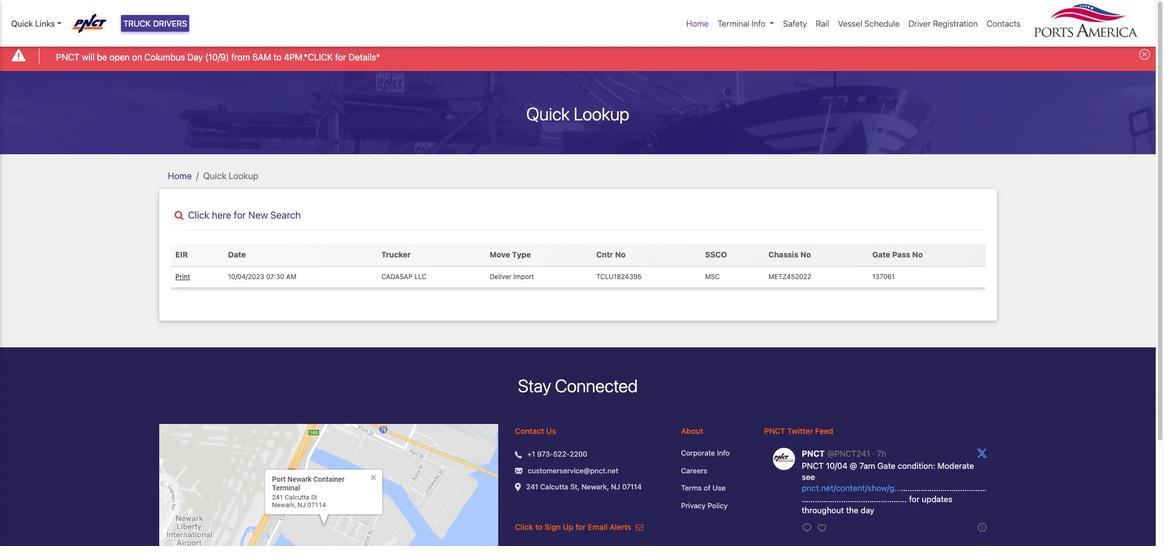 Task type: vqa. For each thing, say whether or not it's contained in the screenshot.
The Date:
no



Task type: locate. For each thing, give the bounding box(es) containing it.
pnct will be open on columbus day (10/9) from 6am to 4pm.*click for details* alert
[[0, 41, 1156, 71]]

0 vertical spatial home
[[687, 18, 709, 28]]

pass
[[893, 250, 911, 259]]

lookup
[[574, 103, 630, 124], [229, 171, 258, 181]]

links
[[35, 18, 55, 28]]

for left details*
[[335, 52, 346, 62]]

envelope o image
[[636, 524, 644, 531]]

home link up search image at the top left of the page
[[168, 171, 192, 181]]

3 no from the left
[[913, 250, 923, 259]]

privacy
[[681, 501, 706, 510]]

click
[[188, 209, 209, 221], [515, 523, 533, 532]]

0 vertical spatial for
[[335, 52, 346, 62]]

policy
[[708, 501, 728, 510]]

pnct will be open on columbus day (10/9) from 6am to 4pm.*click for details*
[[56, 52, 380, 62]]

click right search image at the top left of the page
[[188, 209, 209, 221]]

quick
[[11, 18, 33, 28], [527, 103, 570, 124], [203, 171, 226, 181]]

pnct inside alert
[[56, 52, 79, 62]]

0 horizontal spatial info
[[717, 449, 730, 458]]

1 horizontal spatial info
[[752, 18, 766, 28]]

quick lookup
[[527, 103, 630, 124], [203, 171, 258, 181]]

search image
[[175, 211, 184, 220]]

(10/9)
[[205, 52, 229, 62]]

st,
[[570, 483, 580, 491]]

1 vertical spatial home
[[168, 171, 192, 181]]

1 horizontal spatial no
[[801, 250, 811, 259]]

trucker
[[382, 250, 411, 259]]

1 vertical spatial info
[[717, 449, 730, 458]]

0 vertical spatial to
[[274, 52, 282, 62]]

twitter
[[788, 427, 813, 436]]

safety
[[783, 18, 807, 28]]

click for click to sign up for email alerts
[[515, 523, 533, 532]]

1 no from the left
[[615, 250, 626, 259]]

home link left terminal
[[682, 13, 713, 34]]

info up 'careers' link
[[717, 449, 730, 458]]

1 vertical spatial pnct
[[764, 427, 785, 436]]

2 no from the left
[[801, 250, 811, 259]]

nj
[[611, 483, 620, 491]]

no for chassis no
[[801, 250, 811, 259]]

click for click here for new search
[[188, 209, 209, 221]]

click left the sign on the left bottom of page
[[515, 523, 533, 532]]

deliver
[[490, 273, 512, 281]]

10/04/2023 07:30 am
[[228, 273, 297, 281]]

for right here
[[234, 209, 246, 221]]

drivers
[[153, 18, 187, 28]]

up
[[563, 523, 574, 532]]

close image
[[1140, 49, 1151, 60]]

import
[[514, 273, 534, 281]]

1 horizontal spatial quick lookup
[[527, 103, 630, 124]]

0 horizontal spatial quick
[[11, 18, 33, 28]]

0 vertical spatial click
[[188, 209, 209, 221]]

cadasap llc
[[382, 273, 427, 281]]

0 horizontal spatial pnct
[[56, 52, 79, 62]]

feed
[[815, 427, 833, 436]]

1 vertical spatial quick lookup
[[203, 171, 258, 181]]

am
[[286, 273, 297, 281]]

0 vertical spatial lookup
[[574, 103, 630, 124]]

no right the pass
[[913, 250, 923, 259]]

home left terminal
[[687, 18, 709, 28]]

0 vertical spatial quick lookup
[[527, 103, 630, 124]]

use
[[713, 484, 726, 493]]

1 horizontal spatial to
[[535, 523, 543, 532]]

0 horizontal spatial click
[[188, 209, 209, 221]]

2 horizontal spatial no
[[913, 250, 923, 259]]

1 vertical spatial home link
[[168, 171, 192, 181]]

0 horizontal spatial no
[[615, 250, 626, 259]]

pnct left twitter
[[764, 427, 785, 436]]

for right up
[[576, 523, 586, 532]]

vessel schedule link
[[834, 13, 904, 34]]

home link
[[682, 13, 713, 34], [168, 171, 192, 181]]

click to sign up for email alerts
[[515, 523, 634, 532]]

click here for new search link
[[170, 209, 986, 221]]

no for cntr no
[[615, 250, 626, 259]]

to inside alert
[[274, 52, 282, 62]]

to right 6am
[[274, 52, 282, 62]]

0 vertical spatial pnct
[[56, 52, 79, 62]]

home up search image at the top left of the page
[[168, 171, 192, 181]]

no right chassis in the top right of the page
[[801, 250, 811, 259]]

to
[[274, 52, 282, 62], [535, 523, 543, 532]]

metz452022
[[769, 273, 812, 281]]

info inside terminal info link
[[752, 18, 766, 28]]

email
[[588, 523, 608, 532]]

1 vertical spatial click
[[515, 523, 533, 532]]

driver
[[909, 18, 931, 28]]

terminal
[[718, 18, 750, 28]]

for inside alert
[[335, 52, 346, 62]]

1 horizontal spatial click
[[515, 523, 533, 532]]

terminal info
[[718, 18, 766, 28]]

for
[[335, 52, 346, 62], [234, 209, 246, 221], [576, 523, 586, 532]]

0 horizontal spatial to
[[274, 52, 282, 62]]

llc
[[415, 273, 427, 281]]

10/04/2023
[[228, 273, 264, 281]]

0 vertical spatial info
[[752, 18, 766, 28]]

2 vertical spatial quick
[[203, 171, 226, 181]]

0 horizontal spatial for
[[234, 209, 246, 221]]

terms
[[681, 484, 702, 493]]

eir
[[175, 250, 188, 259]]

careers link
[[681, 466, 748, 476]]

1 horizontal spatial home link
[[682, 13, 713, 34]]

2 vertical spatial for
[[576, 523, 586, 532]]

ssco
[[705, 250, 727, 259]]

1 horizontal spatial for
[[335, 52, 346, 62]]

pnct left will
[[56, 52, 79, 62]]

no
[[615, 250, 626, 259], [801, 250, 811, 259], [913, 250, 923, 259]]

1 vertical spatial quick
[[527, 103, 570, 124]]

contacts
[[987, 18, 1021, 28]]

0 horizontal spatial lookup
[[229, 171, 258, 181]]

1 horizontal spatial pnct
[[764, 427, 785, 436]]

1 horizontal spatial lookup
[[574, 103, 630, 124]]

1 horizontal spatial home
[[687, 18, 709, 28]]

info inside corporate info link
[[717, 449, 730, 458]]

home
[[687, 18, 709, 28], [168, 171, 192, 181]]

2 horizontal spatial quick
[[527, 103, 570, 124]]

to left the sign on the left bottom of page
[[535, 523, 543, 532]]

registration
[[933, 18, 978, 28]]

no right cntr
[[615, 250, 626, 259]]

info right terminal
[[752, 18, 766, 28]]

details*
[[349, 52, 380, 62]]

0 horizontal spatial home
[[168, 171, 192, 181]]

info
[[752, 18, 766, 28], [717, 449, 730, 458]]



Task type: describe. For each thing, give the bounding box(es) containing it.
cntr no
[[596, 250, 626, 259]]

columbus
[[144, 52, 185, 62]]

2 horizontal spatial for
[[576, 523, 586, 532]]

contact us
[[515, 427, 556, 436]]

0 horizontal spatial quick lookup
[[203, 171, 258, 181]]

sign
[[545, 523, 561, 532]]

chassis
[[769, 250, 799, 259]]

0 horizontal spatial home link
[[168, 171, 192, 181]]

calcutta
[[540, 483, 569, 491]]

print
[[175, 273, 190, 281]]

stay connected
[[518, 375, 638, 396]]

print link
[[175, 273, 190, 281]]

vessel schedule
[[838, 18, 900, 28]]

tclu1824395
[[596, 273, 642, 281]]

driver registration
[[909, 18, 978, 28]]

open
[[109, 52, 130, 62]]

truck drivers
[[123, 18, 187, 28]]

241 calcutta st, newark, nj 07114 link
[[526, 482, 642, 493]]

terminal info link
[[713, 13, 779, 34]]

schedule
[[865, 18, 900, 28]]

be
[[97, 52, 107, 62]]

07114
[[622, 483, 642, 491]]

07:30
[[266, 273, 284, 281]]

privacy policy link
[[681, 501, 748, 511]]

gate
[[873, 250, 891, 259]]

on
[[132, 52, 142, 62]]

click to sign up for email alerts link
[[515, 523, 644, 532]]

corporate info link
[[681, 448, 748, 459]]

privacy policy
[[681, 501, 728, 510]]

connected
[[555, 375, 638, 396]]

truck
[[123, 18, 151, 28]]

0 vertical spatial home link
[[682, 13, 713, 34]]

about
[[681, 427, 704, 436]]

search
[[270, 209, 301, 221]]

of
[[704, 484, 711, 493]]

quick links link
[[11, 17, 61, 30]]

deliver import
[[490, 273, 534, 281]]

241
[[526, 483, 538, 491]]

truck drivers link
[[121, 15, 189, 32]]

chassis no
[[769, 250, 811, 259]]

alerts
[[610, 523, 632, 532]]

vessel
[[838, 18, 863, 28]]

pnct will be open on columbus day (10/9) from 6am to 4pm.*click for details* link
[[56, 50, 380, 64]]

info for terminal info
[[752, 18, 766, 28]]

quick links
[[11, 18, 55, 28]]

will
[[82, 52, 95, 62]]

rail link
[[812, 13, 834, 34]]

safety link
[[779, 13, 812, 34]]

0 vertical spatial quick
[[11, 18, 33, 28]]

here
[[212, 209, 231, 221]]

241 calcutta st, newark, nj 07114
[[526, 483, 642, 491]]

from
[[231, 52, 250, 62]]

1 vertical spatial to
[[535, 523, 543, 532]]

stay
[[518, 375, 551, 396]]

gate pass no
[[873, 250, 923, 259]]

move type
[[490, 250, 531, 259]]

corporate
[[681, 449, 715, 458]]

1 horizontal spatial quick
[[203, 171, 226, 181]]

6am
[[252, 52, 271, 62]]

137061
[[873, 273, 895, 281]]

new
[[248, 209, 268, 221]]

terms of use
[[681, 484, 726, 493]]

move
[[490, 250, 510, 259]]

corporate info
[[681, 449, 730, 458]]

contact
[[515, 427, 544, 436]]

1 vertical spatial lookup
[[229, 171, 258, 181]]

pnct for pnct twitter feed
[[764, 427, 785, 436]]

careers
[[681, 466, 708, 475]]

terms of use link
[[681, 483, 748, 494]]

type
[[512, 250, 531, 259]]

1 vertical spatial for
[[234, 209, 246, 221]]

pnct for pnct will be open on columbus day (10/9) from 6am to 4pm.*click for details*
[[56, 52, 79, 62]]

rail
[[816, 18, 829, 28]]

msc
[[705, 273, 720, 281]]

cntr
[[596, 250, 613, 259]]

info for corporate info
[[717, 449, 730, 458]]

date
[[228, 250, 246, 259]]

us
[[546, 427, 556, 436]]

contacts link
[[983, 13, 1025, 34]]

click here for new search
[[188, 209, 301, 221]]

driver registration link
[[904, 13, 983, 34]]

newark,
[[582, 483, 609, 491]]

day
[[187, 52, 203, 62]]

4pm.*click
[[284, 52, 333, 62]]



